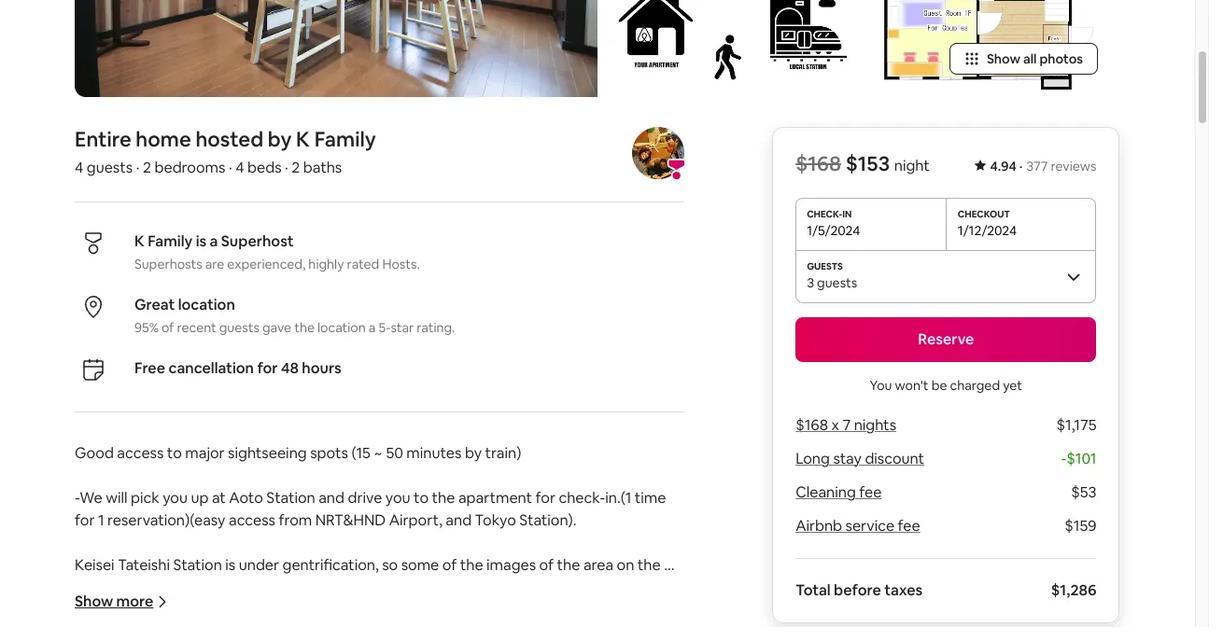 Task type: describe. For each thing, give the bounding box(es) containing it.
1 vertical spatial is
[[225, 556, 236, 576]]

a inside great location 95% of recent guests gave the location a 5-star rating.
[[369, 320, 376, 336]]

$168 for x
[[796, 416, 828, 436]]

show more button
[[75, 592, 168, 612]]

airbnb
[[796, 517, 842, 536]]

1
[[98, 511, 104, 531]]

baths
[[303, 158, 342, 178]]

all
[[1024, 51, 1037, 67]]

cleaning fee
[[796, 483, 882, 503]]

won't
[[895, 378, 929, 394]]

service
[[846, 517, 895, 536]]

will inside keisei tateishi station is under gentrification, so some of the images of the area on the internet may be different from what it looks like now.  some shops currently open will be moved or closed.  at night it is a quiet residential area, so no parties please.
[[631, 578, 653, 598]]

night inside $168 $153 night
[[894, 156, 930, 176]]

0 horizontal spatial access
[[117, 444, 164, 464]]

keisei tateishi station is under gentrification, so some of the images of the area on the internet may be different from what it looks like now.  some shops currently open will be moved or closed.  at night it is a quiet residential area, so no parties please.
[[75, 556, 677, 620]]

in.(1
[[606, 489, 632, 508]]

the right on
[[638, 556, 661, 576]]

rating.
[[417, 320, 455, 336]]

train)
[[485, 444, 522, 464]]

1/12/2024
[[958, 223, 1017, 239]]

highly
[[309, 256, 344, 273]]

great location 95% of recent guests gave the location a 5-star rating.
[[135, 295, 455, 336]]

show all photos
[[987, 51, 1084, 67]]

airport,
[[389, 511, 443, 531]]

rated
[[347, 256, 380, 273]]

1 horizontal spatial of
[[443, 556, 457, 576]]

apartment
[[459, 489, 533, 508]]

-we will pick you up at aoto station and drive you to the apartment for check-in.(1 time for 1 reservation)(easy access from nrt&hnd airport, and tokyo station).
[[75, 489, 670, 531]]

0 vertical spatial so
[[382, 556, 398, 576]]

you won't be charged yet
[[870, 378, 1023, 394]]

k family is a superhost superhosts are experienced, highly rated hosts.
[[135, 232, 420, 273]]

time
[[635, 489, 667, 508]]

will inside -we will pick you up at aoto station and drive you to the apartment for check-in.(1 time for 1 reservation)(easy access from nrt&hnd airport, and tokyo station).
[[106, 489, 127, 508]]

1 2 from the left
[[143, 158, 151, 178]]

from inside -we will pick you up at aoto station and drive you to the apartment for check-in.(1 time for 1 reservation)(easy access from nrt&hnd airport, and tokyo station).
[[279, 511, 312, 531]]

reserve button
[[796, 318, 1097, 363]]

airbnb service fee button
[[796, 517, 920, 536]]

are
[[205, 256, 224, 273]]

of inside great location 95% of recent guests gave the location a 5-star rating.
[[161, 320, 174, 336]]

0 horizontal spatial be
[[165, 578, 183, 598]]

hosted
[[196, 126, 264, 152]]

$53
[[1071, 483, 1097, 503]]

3
[[807, 275, 814, 292]]

gave
[[262, 320, 292, 336]]

you
[[870, 378, 892, 394]]

show for show more
[[75, 592, 113, 612]]

shops
[[483, 578, 524, 598]]

2 horizontal spatial be
[[932, 378, 947, 394]]

1 vertical spatial fee
[[898, 517, 920, 536]]

more
[[116, 592, 154, 612]]

easy access from the train station image
[[605, 0, 859, 97]]

bedrooms
[[155, 158, 226, 178]]

entire
[[75, 126, 131, 152]]

2 4 from the left
[[236, 158, 244, 178]]

up
[[191, 489, 209, 508]]

by inside entire home hosted by k family 4 guests · 2 bedrooms · 4 beds · 2 baths
[[268, 126, 292, 152]]

charged
[[950, 378, 1000, 394]]

quiet
[[295, 601, 330, 620]]

stay
[[833, 450, 862, 469]]

at
[[199, 601, 215, 620]]

~
[[374, 444, 383, 464]]

k family
[[296, 126, 376, 152]]

1 horizontal spatial be
[[656, 578, 674, 598]]

like
[[376, 578, 399, 598]]

beds
[[248, 158, 282, 178]]

airbnb service fee
[[796, 517, 920, 536]]

gentrification,
[[283, 556, 379, 576]]

2 horizontal spatial of
[[540, 556, 554, 576]]

under
[[239, 556, 279, 576]]

0 horizontal spatial location
[[178, 295, 235, 315]]

1 vertical spatial so
[[445, 601, 461, 620]]

major
[[185, 444, 225, 464]]

reviews
[[1051, 158, 1097, 175]]

station).
[[520, 511, 577, 531]]

- for we
[[75, 489, 80, 508]]

station inside keisei tateishi station is under gentrification, so some of the images of the area on the internet may be different from what it looks like now.  some shops currently open will be moved or closed.  at night it is a quiet residential area, so no parties please.
[[173, 556, 222, 576]]

nrt&hnd
[[316, 511, 386, 531]]

$168 x 7 nights
[[796, 416, 896, 436]]

reservation)(easy
[[107, 511, 226, 531]]

the up some
[[460, 556, 484, 576]]

family
[[148, 232, 193, 251]]

50
[[386, 444, 403, 464]]

before
[[834, 581, 881, 601]]

keisei
[[75, 556, 115, 576]]

may
[[133, 578, 162, 598]]

$159
[[1065, 517, 1097, 536]]

7
[[843, 416, 851, 436]]

access inside -we will pick you up at aoto station and drive you to the apartment for check-in.(1 time for 1 reservation)(easy access from nrt&hnd airport, and tokyo station).
[[229, 511, 276, 531]]

cancellation
[[169, 359, 254, 379]]

3 · from the left
[[285, 158, 289, 178]]

0 vertical spatial fee
[[859, 483, 882, 503]]

0 vertical spatial and
[[319, 489, 345, 508]]

4 · from the left
[[1019, 158, 1023, 175]]

$1,175
[[1057, 416, 1097, 436]]

taxes
[[884, 581, 923, 601]]

1 you from the left
[[163, 489, 188, 508]]

the inside -we will pick you up at aoto station and drive you to the apartment for check-in.(1 time for 1 reservation)(easy access from nrt&hnd airport, and tokyo station).
[[432, 489, 455, 508]]

- for $101
[[1061, 450, 1067, 469]]

the up currently
[[557, 556, 581, 576]]

nights
[[854, 416, 896, 436]]

closed.
[[144, 601, 192, 620]]

hosts.
[[382, 256, 420, 273]]

photos
[[1040, 51, 1084, 67]]

aoto
[[229, 489, 263, 508]]

5-
[[379, 320, 391, 336]]

4.94 · 377 reviews
[[990, 158, 1097, 175]]

no
[[464, 601, 482, 620]]

some
[[441, 578, 480, 598]]

0 horizontal spatial it
[[257, 601, 267, 620]]

k
[[135, 232, 145, 251]]

2 vertical spatial is
[[270, 601, 280, 620]]

parties
[[485, 601, 533, 620]]



Task type: locate. For each thing, give the bounding box(es) containing it.
0 vertical spatial it
[[324, 578, 333, 598]]

discount
[[865, 450, 924, 469]]

1 horizontal spatial 2
[[292, 158, 300, 178]]

sightseeing
[[228, 444, 307, 464]]

guests inside dropdown button
[[817, 275, 857, 292]]

1 vertical spatial will
[[631, 578, 653, 598]]

0 horizontal spatial night
[[219, 601, 254, 620]]

1 vertical spatial guests
[[817, 275, 857, 292]]

$168 left x
[[796, 416, 828, 436]]

0 vertical spatial to
[[167, 444, 182, 464]]

what
[[286, 578, 321, 598]]

1 horizontal spatial for
[[257, 359, 278, 379]]

4 left beds
[[236, 158, 244, 178]]

1 vertical spatial by
[[465, 444, 482, 464]]

and left tokyo
[[446, 511, 472, 531]]

of
[[161, 320, 174, 336], [443, 556, 457, 576], [540, 556, 554, 576]]

by left the train)
[[465, 444, 482, 464]]

1 horizontal spatial and
[[446, 511, 472, 531]]

1 vertical spatial -
[[75, 489, 80, 508]]

0 vertical spatial access
[[117, 444, 164, 464]]

of up some
[[443, 556, 457, 576]]

4.94
[[990, 158, 1017, 175]]

from inside keisei tateishi station is under gentrification, so some of the images of the area on the internet may be different from what it looks like now.  some shops currently open will be moved or closed.  at night it is a quiet residential area, so no parties please.
[[250, 578, 283, 598]]

2 vertical spatial for
[[75, 511, 95, 531]]

a left quiet
[[283, 601, 292, 620]]

different
[[187, 578, 246, 598]]

is up the different
[[225, 556, 236, 576]]

for up station).
[[536, 489, 556, 508]]

long stay discount button
[[796, 450, 924, 469]]

0 horizontal spatial 2
[[143, 158, 151, 178]]

2 left baths
[[292, 158, 300, 178]]

0 horizontal spatial by
[[268, 126, 292, 152]]

the up airport,
[[432, 489, 455, 508]]

currently
[[527, 578, 589, 598]]

2 horizontal spatial is
[[270, 601, 280, 620]]

and
[[319, 489, 345, 508], [446, 511, 472, 531]]

95%
[[135, 320, 159, 336]]

show all photos button
[[950, 43, 1099, 75]]

2 2 from the left
[[292, 158, 300, 178]]

for left the 1 on the bottom
[[75, 511, 95, 531]]

0 horizontal spatial a
[[210, 232, 218, 251]]

guests right '3'
[[817, 275, 857, 292]]

$168 left $153
[[796, 151, 841, 177]]

1 horizontal spatial fee
[[898, 517, 920, 536]]

0 horizontal spatial show
[[75, 592, 113, 612]]

· down hosted
[[229, 158, 232, 178]]

guests left "gave"
[[219, 320, 260, 336]]

$153
[[846, 151, 890, 177]]

2 horizontal spatial a
[[369, 320, 376, 336]]

the inside great location 95% of recent guests gave the location a 5-star rating.
[[294, 320, 315, 336]]

a inside keisei tateishi station is under gentrification, so some of the images of the area on the internet may be different from what it looks like now.  some shops currently open will be moved or closed.  at night it is a quiet residential area, so no parties please.
[[283, 601, 292, 620]]

will right we
[[106, 489, 127, 508]]

1 vertical spatial show
[[75, 592, 113, 612]]

· left 377
[[1019, 158, 1023, 175]]

residential
[[334, 601, 405, 620]]

minutes
[[407, 444, 462, 464]]

cleaning
[[796, 483, 856, 503]]

1 horizontal spatial access
[[229, 511, 276, 531]]

48
[[281, 359, 299, 379]]

1 horizontal spatial is
[[225, 556, 236, 576]]

a up are
[[210, 232, 218, 251]]

station right aoto
[[267, 489, 315, 508]]

star
[[391, 320, 414, 336]]

a
[[210, 232, 218, 251], [369, 320, 376, 336], [283, 601, 292, 620]]

0 vertical spatial will
[[106, 489, 127, 508]]

0 vertical spatial from
[[279, 511, 312, 531]]

area,
[[408, 601, 442, 620]]

0 horizontal spatial 4
[[75, 158, 83, 178]]

some
[[401, 556, 439, 576]]

be right open
[[656, 578, 674, 598]]

hours
[[302, 359, 342, 379]]

0 vertical spatial station
[[267, 489, 315, 508]]

1 horizontal spatial to
[[414, 489, 429, 508]]

$1,286
[[1051, 581, 1097, 601]]

0 horizontal spatial for
[[75, 511, 95, 531]]

please.
[[536, 601, 584, 620]]

$101
[[1067, 450, 1097, 469]]

1 4 from the left
[[75, 158, 83, 178]]

2 bedrooms + 2 toilets + shower image
[[75, 0, 598, 97]]

1 horizontal spatial show
[[987, 51, 1021, 67]]

0 vertical spatial -
[[1061, 450, 1067, 469]]

0 vertical spatial guests
[[87, 158, 133, 178]]

- down '$1,175'
[[1061, 450, 1067, 469]]

station inside -we will pick you up at aoto station and drive you to the apartment for check-in.(1 time for 1 reservation)(easy access from nrt&hnd airport, and tokyo station).
[[267, 489, 315, 508]]

location
[[178, 295, 235, 315], [318, 320, 366, 336]]

to left major
[[167, 444, 182, 464]]

cleaning fee button
[[796, 483, 882, 503]]

0 horizontal spatial station
[[173, 556, 222, 576]]

1 horizontal spatial station
[[267, 489, 315, 508]]

pick
[[131, 489, 159, 508]]

1 horizontal spatial a
[[283, 601, 292, 620]]

drive
[[348, 489, 382, 508]]

fee right service
[[898, 517, 920, 536]]

377
[[1026, 158, 1048, 175]]

location left the 5-
[[318, 320, 366, 336]]

and up nrt&hnd on the bottom
[[319, 489, 345, 508]]

1 vertical spatial a
[[369, 320, 376, 336]]

guests inside entire home hosted by k family 4 guests · 2 bedrooms · 4 beds · 2 baths
[[87, 158, 133, 178]]

1 · from the left
[[136, 158, 140, 178]]

·
[[136, 158, 140, 178], [229, 158, 232, 178], [285, 158, 289, 178], [1019, 158, 1023, 175]]

$168 x 7 nights button
[[796, 416, 896, 436]]

1 vertical spatial location
[[318, 320, 366, 336]]

or
[[126, 601, 140, 620]]

1 horizontal spatial you
[[386, 489, 411, 508]]

yet
[[1003, 378, 1023, 394]]

long
[[796, 450, 830, 469]]

night right at
[[219, 601, 254, 620]]

you up airport,
[[386, 489, 411, 508]]

entire home hosted by k family 4 guests · 2 bedrooms · 4 beds · 2 baths
[[75, 126, 376, 178]]

1 vertical spatial and
[[446, 511, 472, 531]]

0 horizontal spatial so
[[382, 556, 398, 576]]

to inside -we will pick you up at aoto station and drive you to the apartment for check-in.(1 time for 1 reservation)(easy access from nrt&hnd airport, and tokyo station).
[[414, 489, 429, 508]]

of right 95%
[[161, 320, 174, 336]]

- down good
[[75, 489, 80, 508]]

0 vertical spatial night
[[894, 156, 930, 176]]

at
[[212, 489, 226, 508]]

will down on
[[631, 578, 653, 598]]

total before taxes
[[796, 581, 923, 601]]

fee up service
[[859, 483, 882, 503]]

1 horizontal spatial it
[[324, 578, 333, 598]]

a inside k family is a superhost superhosts are experienced, highly rated hosts.
[[210, 232, 218, 251]]

the right "gave"
[[294, 320, 315, 336]]

2 horizontal spatial for
[[536, 489, 556, 508]]

images
[[487, 556, 536, 576]]

open
[[592, 578, 628, 598]]

be up closed. on the bottom of page
[[165, 578, 183, 598]]

1 vertical spatial to
[[414, 489, 429, 508]]

long stay discount
[[796, 450, 924, 469]]

0 vertical spatial show
[[987, 51, 1021, 67]]

is left quiet
[[270, 601, 280, 620]]

· right beds
[[285, 158, 289, 178]]

for left 48
[[257, 359, 278, 379]]

reserve
[[918, 330, 974, 350]]

show inside show all photos 'button'
[[987, 51, 1021, 67]]

be right "won't"
[[932, 378, 947, 394]]

from down under
[[250, 578, 283, 598]]

0 vertical spatial location
[[178, 295, 235, 315]]

show for show all photos
[[987, 51, 1021, 67]]

location up recent
[[178, 295, 235, 315]]

on
[[617, 556, 635, 576]]

0 horizontal spatial is
[[196, 232, 207, 251]]

(15
[[352, 444, 371, 464]]

$168 for $153
[[796, 151, 841, 177]]

total
[[796, 581, 831, 601]]

experienced,
[[227, 256, 306, 273]]

0 vertical spatial by
[[268, 126, 292, 152]]

- inside -we will pick you up at aoto station and drive you to the apartment for check-in.(1 time for 1 reservation)(easy access from nrt&hnd airport, and tokyo station).
[[75, 489, 80, 508]]

1 vertical spatial $168
[[796, 416, 828, 436]]

2 down home
[[143, 158, 151, 178]]

from left nrt&hnd on the bottom
[[279, 511, 312, 531]]

it down gentrification,
[[324, 578, 333, 598]]

is up are
[[196, 232, 207, 251]]

0 horizontal spatial and
[[319, 489, 345, 508]]

you up reservation)(easy
[[163, 489, 188, 508]]

night inside keisei tateishi station is under gentrification, so some of the images of the area on the internet may be different from what it looks like now.  some shops currently open will be moved or closed.  at night it is a quiet residential area, so no parties please.
[[219, 601, 254, 620]]

from
[[279, 511, 312, 531], [250, 578, 283, 598]]

1 vertical spatial night
[[219, 601, 254, 620]]

2 $168 from the top
[[796, 416, 828, 436]]

spots
[[310, 444, 348, 464]]

0 horizontal spatial to
[[167, 444, 182, 464]]

1 horizontal spatial night
[[894, 156, 930, 176]]

1 $168 from the top
[[796, 151, 841, 177]]

0 vertical spatial $168
[[796, 151, 841, 177]]

show more
[[75, 592, 154, 612]]

1 horizontal spatial by
[[465, 444, 482, 464]]

area
[[584, 556, 614, 576]]

is inside k family is a superhost superhosts are experienced, highly rated hosts.
[[196, 232, 207, 251]]

access up pick
[[117, 444, 164, 464]]

1 horizontal spatial location
[[318, 320, 366, 336]]

superhost
[[221, 232, 294, 251]]

$168
[[796, 151, 841, 177], [796, 416, 828, 436]]

1 vertical spatial access
[[229, 511, 276, 531]]

1 horizontal spatial so
[[445, 601, 461, 620]]

tokyo
[[475, 511, 516, 531]]

0 horizontal spatial -
[[75, 489, 80, 508]]

great
[[135, 295, 175, 315]]

looks
[[337, 578, 373, 598]]

1 vertical spatial station
[[173, 556, 222, 576]]

night right $153
[[894, 156, 930, 176]]

2 · from the left
[[229, 158, 232, 178]]

1 horizontal spatial 4
[[236, 158, 244, 178]]

0 vertical spatial for
[[257, 359, 278, 379]]

guests
[[87, 158, 133, 178], [817, 275, 857, 292], [219, 320, 260, 336]]

show down keisei
[[75, 592, 113, 612]]

2 vertical spatial guests
[[219, 320, 260, 336]]

tateishi
[[118, 556, 170, 576]]

a left the 5-
[[369, 320, 376, 336]]

0 horizontal spatial guests
[[87, 158, 133, 178]]

4 down the entire
[[75, 158, 83, 178]]

2 horizontal spatial guests
[[817, 275, 857, 292]]

0 vertical spatial is
[[196, 232, 207, 251]]

0 horizontal spatial will
[[106, 489, 127, 508]]

1 vertical spatial it
[[257, 601, 267, 620]]

the
[[294, 320, 315, 336], [432, 489, 455, 508], [460, 556, 484, 576], [557, 556, 581, 576], [638, 556, 661, 576]]

show left all
[[987, 51, 1021, 67]]

you
[[163, 489, 188, 508], [386, 489, 411, 508]]

0 horizontal spatial you
[[163, 489, 188, 508]]

guests down the entire
[[87, 158, 133, 178]]

of up currently
[[540, 556, 554, 576]]

· down home
[[136, 158, 140, 178]]

so up the like
[[382, 556, 398, 576]]

moved
[[75, 601, 123, 620]]

so left no
[[445, 601, 461, 620]]

1 vertical spatial from
[[250, 578, 283, 598]]

be
[[932, 378, 947, 394], [165, 578, 183, 598], [656, 578, 674, 598]]

1 horizontal spatial will
[[631, 578, 653, 598]]

now.
[[402, 578, 434, 598]]

0 horizontal spatial of
[[161, 320, 174, 336]]

k family is a superhost. learn more about k family. image
[[633, 127, 685, 180], [633, 127, 685, 180]]

to up airport,
[[414, 489, 429, 508]]

to
[[167, 444, 182, 464], [414, 489, 429, 508]]

home
[[136, 126, 191, 152]]

2 you from the left
[[386, 489, 411, 508]]

3 guests
[[807, 275, 857, 292]]

1 horizontal spatial guests
[[219, 320, 260, 336]]

free cancellation for 48 hours
[[135, 359, 342, 379]]

good
[[75, 444, 114, 464]]

1 horizontal spatial -
[[1061, 450, 1067, 469]]

0 horizontal spatial fee
[[859, 483, 882, 503]]

recent
[[177, 320, 216, 336]]

access down aoto
[[229, 511, 276, 531]]

station up the different
[[173, 556, 222, 576]]

guests inside great location 95% of recent guests gave the location a 5-star rating.
[[219, 320, 260, 336]]

0 vertical spatial a
[[210, 232, 218, 251]]

pine house 2 bed room + 2 toilets image 5 image
[[867, 0, 1121, 97]]

by up beds
[[268, 126, 292, 152]]

2 vertical spatial a
[[283, 601, 292, 620]]

1 vertical spatial for
[[536, 489, 556, 508]]

x
[[832, 416, 839, 436]]

it down under
[[257, 601, 267, 620]]



Task type: vqa. For each thing, say whether or not it's contained in the screenshot.
Host
no



